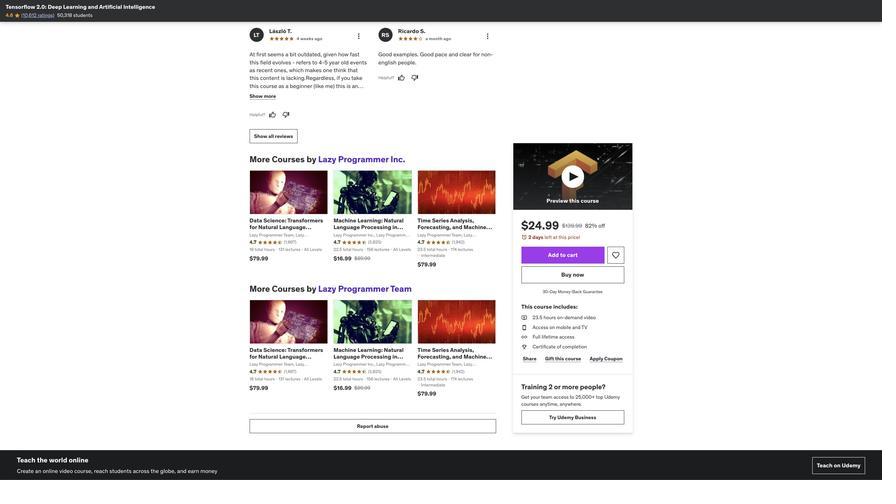 Task type: vqa. For each thing, say whether or not it's contained in the screenshot.
and inside Regardless, if you take this course as a beginner (like me) this is an outstanding place to get to know the basics, the speaking style of the lecturer and his methods of reasoning are really good.
yes



Task type: describe. For each thing, give the bounding box(es) containing it.
at
[[249, 51, 255, 58]]

create
[[17, 468, 34, 475]]

22.5 total hours for lazy programmer inc.
[[333, 247, 363, 252]]

course inside the preview this course button
[[581, 197, 599, 204]]

1 vertical spatial of
[[273, 106, 278, 113]]

1 horizontal spatial online
[[69, 456, 88, 465]]

cart
[[567, 252, 578, 259]]

174 for lazy programmer team
[[451, 376, 457, 382]]

good examples. good pace and clear for non- english people.
[[378, 51, 493, 66]]

show more
[[249, 93, 276, 99]]

team for lazy programmer team
[[333, 368, 344, 373]]

add
[[548, 252, 559, 259]]

forecasting, for lazy programmer team
[[418, 353, 451, 360]]

teach on udemy
[[817, 462, 861, 469]]

more courses by lazy programmer inc.
[[249, 154, 405, 165]]

anywhere.
[[560, 401, 582, 407]]

events
[[350, 59, 367, 66]]

4.7 for machine learning: natural language processing in python (v2) link corresponding to inc.
[[333, 239, 341, 246]]

certificate of completion
[[533, 344, 587, 350]]

tensorflow 2.0: deep learning and artificial intelligence
[[6, 3, 155, 10]]

science: for more courses by lazy programmer team
[[263, 346, 286, 353]]

0 vertical spatial access
[[559, 334, 575, 340]]

access on mobile and tv
[[533, 324, 587, 330]]

preview this course button
[[513, 143, 633, 210]]

0 vertical spatial video
[[584, 314, 596, 321]]

by for lazy programmer inc.
[[307, 154, 316, 165]]

$24.99
[[521, 218, 559, 233]]

fast
[[350, 51, 360, 58]]

additional actions for review by lászló t. image
[[354, 32, 363, 41]]

2.0:
[[36, 3, 47, 10]]

data science: transformers for natural language processing link for lazy programmer team
[[249, 346, 323, 367]]

machine learning: natural language processing in python (v2) link for team
[[333, 346, 404, 367]]

ago for s.
[[443, 36, 451, 41]]

this inside button
[[569, 197, 579, 204]]

as inside at first seems a bit outdated, given how fast this field evolves - refers to 4-5 year old events as recent ones, which makes one think that this content is lacking.
[[249, 67, 255, 74]]

$16.99 $89.99 for lazy programmer team
[[333, 384, 370, 391]]

tv
[[582, 324, 587, 330]]

inc., for team
[[368, 362, 375, 367]]

are
[[306, 106, 314, 113]]

(1,942) for inc.
[[452, 240, 464, 245]]

174 for lazy programmer inc.
[[451, 247, 457, 252]]

intermediate for more courses by lazy programmer inc.
[[421, 253, 445, 258]]

a inside regardless, if you take this course as a beginner (like me) this is an outstanding place to get to know the basics, the speaking style of the lecturer and his methods of reasoning are really good.
[[286, 82, 289, 89]]

old
[[341, 59, 349, 66]]

learning: for inc.
[[358, 217, 383, 224]]

is inside at first seems a bit outdated, given how fast this field evolves - refers to 4-5 year old events as recent ones, which makes one think that this content is lacking.
[[281, 74, 285, 81]]

try udemy business link
[[521, 411, 624, 425]]

the left globe,
[[151, 468, 159, 475]]

methods
[[249, 106, 272, 113]]

lecturer
[[312, 98, 332, 105]]

this course includes:
[[521, 303, 578, 310]]

22.5 total hours for lazy programmer team
[[333, 376, 363, 382]]

mobile
[[556, 324, 571, 330]]

weeks
[[300, 36, 314, 41]]

mark review by ricardo s. as helpful image
[[398, 74, 405, 81]]

(1,667) for lazy programmer team
[[284, 369, 296, 374]]

money
[[200, 468, 217, 475]]

2 vertical spatial udemy
[[842, 462, 861, 469]]

lifetime
[[542, 334, 558, 340]]

data science: transformers for natural language processing for lazy programmer team
[[249, 346, 323, 367]]

0 horizontal spatial udemy
[[557, 414, 574, 421]]

4.7 for lazy programmer inc. time series analysis, forecasting, and machine learning link
[[418, 239, 425, 246]]

more for more courses by lazy programmer team
[[249, 283, 270, 294]]

abuse
[[374, 423, 388, 430]]

this
[[521, 303, 533, 310]]

is inside regardless, if you take this course as a beginner (like me) this is an outstanding place to get to know the basics, the speaking style of the lecturer and his methods of reasoning are really good.
[[347, 82, 351, 89]]

data science: transformers for natural language processing for lazy programmer inc.
[[249, 217, 323, 238]]

131 lectures for lazy programmer team
[[278, 376, 300, 382]]

23.5 for more courses by lazy programmer inc.
[[418, 247, 426, 252]]

beginner
[[290, 82, 312, 89]]

courses
[[521, 401, 539, 407]]

inc., for inc.
[[368, 232, 375, 238]]

total for lazy programmer team 1942 reviews 'element'
[[427, 376, 435, 382]]

for inside the good examples. good pace and clear for non- english people.
[[473, 51, 480, 58]]

inc. for lazy programmer inc. time series analysis, forecasting, and machine learning link
[[442, 238, 449, 243]]

23.5 total hours for more courses by lazy programmer inc.
[[418, 247, 447, 252]]

mark review by lászló t. as unhelpful image
[[282, 111, 289, 118]]

2 horizontal spatial of
[[557, 344, 561, 350]]

23.5 hours on-demand video
[[533, 314, 596, 321]]

18 for more courses by lazy programmer inc.
[[249, 247, 254, 252]]

people?
[[580, 383, 605, 391]]

4 weeks ago
[[297, 36, 322, 41]]

(3,825) for inc.
[[368, 240, 381, 245]]

this right at
[[558, 234, 567, 241]]

this down recent on the top
[[249, 74, 259, 81]]

teach on udemy link
[[812, 457, 865, 474]]

team, for lazy programmer team 1942 reviews 'element'
[[452, 362, 463, 367]]

lazy programmer inc., lazy programmer team for inc.
[[333, 232, 409, 243]]

forecasting, for lazy programmer inc.
[[418, 224, 451, 231]]

wishlist image
[[611, 251, 620, 259]]

$16.99 for lazy programmer inc.
[[333, 255, 352, 262]]

tensorflow
[[6, 3, 35, 10]]

and inside the good examples. good pace and clear for non- english people.
[[449, 51, 458, 58]]

show for show all reviews
[[254, 133, 267, 139]]

outstanding
[[249, 90, 280, 97]]

guarantee
[[583, 289, 603, 294]]

report abuse button
[[249, 419, 496, 434]]

-
[[292, 59, 295, 66]]

add to cart
[[548, 252, 578, 259]]

really
[[315, 106, 328, 113]]

82%
[[585, 222, 597, 229]]

4.7 for machine learning: natural language processing in python (v2) link for team
[[333, 369, 341, 375]]

and inside regardless, if you take this course as a beginner (like me) this is an outstanding place to get to know the basics, the speaking style of the lecturer and his methods of reasoning are really good.
[[333, 98, 343, 105]]

outdated,
[[298, 51, 322, 58]]

the down the get in the top of the page
[[303, 98, 311, 105]]

or
[[554, 383, 561, 391]]

alarm image
[[521, 235, 527, 240]]

show all reviews
[[254, 133, 293, 139]]

basics,
[[343, 90, 360, 97]]

18 total hours for more courses by lazy programmer inc.
[[249, 247, 275, 252]]

style
[[283, 98, 295, 105]]

$79.99 for lazy programmer team 1942 reviews 'element'
[[418, 390, 436, 397]]

18 for more courses by lazy programmer team
[[249, 376, 254, 382]]

inc. for lazy programmer team data science: transformers for natural language processing link
[[274, 368, 281, 373]]

1667 reviews element for lazy programmer inc.
[[284, 240, 296, 245]]

buy
[[561, 271, 572, 278]]

world
[[49, 456, 67, 465]]

training 2 or more people? get your team access to 25,000+ top udemy courses anytime, anywhere.
[[521, 383, 620, 407]]

which
[[289, 67, 304, 74]]

lacking.
[[286, 74, 306, 81]]

report abuse
[[357, 423, 388, 430]]

left
[[545, 234, 552, 241]]

buy now
[[561, 271, 584, 278]]

1 good from the left
[[378, 51, 392, 58]]

xsmall image
[[521, 334, 527, 341]]

time for more courses by lazy programmer inc.
[[418, 217, 431, 224]]

apply coupon button
[[588, 352, 624, 366]]

add to cart button
[[521, 247, 604, 264]]

a inside at first seems a bit outdated, given how fast this field evolves - refers to 4-5 year old events as recent ones, which makes one think that this content is lacking.
[[285, 51, 288, 58]]

science: for more courses by lazy programmer inc.
[[263, 217, 286, 224]]

1 vertical spatial online
[[43, 468, 58, 475]]

more inside button
[[264, 93, 276, 99]]

inc. for data science: transformers for natural language processing link for lazy programmer inc.
[[274, 238, 281, 243]]

team
[[541, 394, 552, 400]]

(3,825) for team
[[368, 369, 381, 374]]

preview
[[546, 197, 568, 204]]

team, for lazy programmer inc.'s 1942 reviews 'element'
[[452, 232, 463, 238]]

$139.99
[[562, 222, 582, 229]]

lazy programmer inc. link
[[318, 154, 405, 165]]

(v2) for team
[[354, 360, 365, 367]]

how
[[338, 51, 349, 58]]

additional actions for review by ricardo s. image
[[483, 32, 492, 41]]

know
[[318, 90, 332, 97]]

174 lectures intermediate for lazy programmer inc.
[[421, 247, 473, 258]]

business
[[575, 414, 596, 421]]

analysis, for lazy programmer team
[[450, 346, 474, 353]]

intermediate for more courses by lazy programmer team
[[421, 382, 445, 387]]

think
[[334, 67, 346, 74]]

get
[[521, 394, 529, 400]]

anytime,
[[540, 401, 558, 407]]

udemy inside 'training 2 or more people? get your team access to 25,000+ top udemy courses anytime, anywhere.'
[[604, 394, 620, 400]]

teach the world online create an online video course, reach students across the globe, and earn money
[[17, 456, 217, 475]]

mark review by lászló t. as helpful image
[[269, 111, 276, 118]]

to inside at first seems a bit outdated, given how fast this field evolves - refers to 4-5 year old events as recent ones, which makes one think that this content is lacking.
[[312, 59, 317, 66]]

$79.99 for '1667 reviews' element corresponding to lazy programmer inc.
[[249, 255, 268, 262]]

training
[[521, 383, 547, 391]]

deep
[[48, 3, 62, 10]]

25,000+
[[575, 394, 595, 400]]

people.
[[398, 59, 416, 66]]

3825 reviews element for inc.
[[368, 240, 381, 245]]

at first seems a bit outdated, given how fast this field evolves - refers to 4-5 year old events as recent ones, which makes one think that this content is lacking.
[[249, 51, 367, 81]]

share
[[523, 356, 536, 362]]

total for 3825 reviews element corresponding to inc.
[[343, 247, 351, 252]]

(1,667) for lazy programmer inc.
[[284, 240, 296, 245]]

globe,
[[160, 468, 176, 475]]

apply coupon
[[590, 356, 623, 362]]

in for inc.
[[392, 224, 397, 231]]

in for team
[[392, 353, 397, 360]]

xsmall image for certificate
[[521, 344, 527, 350]]

if
[[337, 74, 340, 81]]

bit
[[290, 51, 296, 58]]

course inside regardless, if you take this course as a beginner (like me) this is an outstanding place to get to know the basics, the speaking style of the lecturer and his methods of reasoning are really good.
[[260, 82, 277, 89]]

131 for more courses by lazy programmer inc.
[[278, 247, 284, 252]]



Task type: locate. For each thing, give the bounding box(es) containing it.
machine learning: natural language processing in python (v2) for team
[[333, 346, 404, 367]]

0 vertical spatial learning:
[[358, 217, 383, 224]]

series for lazy programmer inc.
[[432, 217, 449, 224]]

video inside teach the world online create an online video course, reach students across the globe, and earn money
[[59, 468, 73, 475]]

1 vertical spatial data
[[249, 346, 262, 353]]

ones,
[[274, 67, 288, 74]]

teach
[[17, 456, 35, 465], [817, 462, 832, 469]]

2 (1,942) from the top
[[452, 369, 464, 374]]

0 vertical spatial 174
[[451, 247, 457, 252]]

more right or
[[562, 383, 579, 391]]

2 time from the top
[[418, 346, 431, 353]]

helpful? for mark review by ricardo s. as helpful icon
[[378, 75, 394, 80]]

speaking
[[259, 98, 282, 105]]

to up 'anywhere.' at the right of the page
[[570, 394, 574, 400]]

course
[[260, 82, 277, 89], [581, 197, 599, 204], [534, 303, 552, 310], [565, 356, 581, 362]]

1 vertical spatial team
[[390, 283, 412, 294]]

of down "full lifetime access"
[[557, 344, 561, 350]]

1 learning: from the top
[[358, 217, 383, 224]]

50,318 students
[[57, 12, 93, 18]]

0 horizontal spatial online
[[43, 468, 58, 475]]

xsmall image
[[521, 314, 527, 321], [521, 324, 527, 331], [521, 344, 527, 350]]

2 inside 'training 2 or more people? get your team access to 25,000+ top udemy courses anytime, anywhere.'
[[549, 383, 553, 391]]

2 (3,825) from the top
[[368, 369, 381, 374]]

his
[[344, 98, 351, 105]]

2 18 from the top
[[249, 376, 254, 382]]

an right create
[[35, 468, 41, 475]]

$16.99
[[333, 255, 352, 262], [333, 384, 352, 391]]

2 more from the top
[[249, 283, 270, 294]]

131
[[278, 247, 284, 252], [278, 376, 284, 382]]

0 horizontal spatial good
[[378, 51, 392, 58]]

1 131 from the top
[[278, 247, 284, 252]]

inc. for time series analysis, forecasting, and machine learning link associated with lazy programmer team
[[442, 368, 449, 373]]

2
[[528, 234, 531, 241], [549, 383, 553, 391]]

show more button
[[249, 89, 276, 103]]

2 vertical spatial of
[[557, 344, 561, 350]]

online down world
[[43, 468, 58, 475]]

1 (3,825) from the top
[[368, 240, 381, 245]]

23.5 total hours for more courses by lazy programmer team
[[418, 376, 447, 382]]

data
[[249, 217, 262, 224], [249, 346, 262, 353]]

recent
[[257, 67, 273, 74]]

1 more from the top
[[249, 154, 270, 165]]

0 horizontal spatial as
[[249, 67, 255, 74]]

0 vertical spatial team
[[333, 238, 344, 243]]

5
[[324, 59, 328, 66]]

1667 reviews element
[[284, 240, 296, 245], [284, 369, 296, 375]]

1 vertical spatial 156 lectures
[[367, 376, 390, 382]]

course inside gift this course link
[[565, 356, 581, 362]]

levels
[[310, 247, 322, 252], [399, 247, 411, 252], [310, 376, 322, 382], [399, 376, 411, 382]]

ago right weeks
[[315, 36, 322, 41]]

2 time series analysis, forecasting, and machine learning from the top
[[418, 346, 486, 367]]

1 python from the top
[[333, 230, 353, 238]]

1 xsmall image from the top
[[521, 314, 527, 321]]

131 lectures
[[278, 247, 300, 252], [278, 376, 300, 382]]

team, for lazy programmer team '1667 reviews' element
[[283, 362, 295, 367]]

1 3825 reviews element from the top
[[368, 240, 381, 245]]

show for show more
[[249, 93, 263, 99]]

good up english
[[378, 51, 392, 58]]

access
[[559, 334, 575, 340], [553, 394, 569, 400]]

a down the s.
[[426, 36, 428, 41]]

(1,942) for team
[[452, 369, 464, 374]]

2 transformers from the top
[[287, 346, 323, 353]]

1 vertical spatial science:
[[263, 346, 286, 353]]

time series analysis, forecasting, and machine learning link for lazy programmer team
[[418, 346, 492, 367]]

2 right alarm image
[[528, 234, 531, 241]]

and
[[88, 3, 98, 10], [449, 51, 458, 58], [333, 98, 343, 105], [452, 224, 462, 231], [572, 324, 580, 330], [452, 353, 462, 360], [177, 468, 186, 475]]

1 vertical spatial intermediate
[[421, 382, 445, 387]]

transformers for lazy programmer inc.
[[287, 217, 323, 224]]

video up "tv"
[[584, 314, 596, 321]]

2 lazy programmer inc., lazy programmer team from the top
[[333, 362, 409, 373]]

2 vertical spatial for
[[249, 353, 257, 360]]

1 series from the top
[[432, 217, 449, 224]]

this down the if
[[336, 82, 345, 89]]

0 vertical spatial courses
[[272, 154, 305, 165]]

good left the pace
[[420, 51, 434, 58]]

1 horizontal spatial helpful?
[[378, 75, 394, 80]]

1 vertical spatial learning
[[418, 230, 441, 238]]

show left the all
[[254, 133, 267, 139]]

1 data science: transformers for natural language processing link from the top
[[249, 217, 323, 238]]

1 1942 reviews element from the top
[[452, 240, 464, 245]]

show up "methods"
[[249, 93, 263, 99]]

artificial
[[99, 3, 122, 10]]

1 vertical spatial xsmall image
[[521, 324, 527, 331]]

evolves
[[272, 59, 291, 66]]

machine learning: natural language processing in python (v2) for inc.
[[333, 217, 404, 238]]

online up the course,
[[69, 456, 88, 465]]

1 data science: transformers for natural language processing from the top
[[249, 217, 323, 238]]

1 18 from the top
[[249, 247, 254, 252]]

$16.99 $89.99 for lazy programmer inc.
[[333, 255, 370, 262]]

1 174 from the top
[[451, 247, 457, 252]]

$79.99 for lazy programmer inc.'s 1942 reviews 'element'
[[418, 261, 436, 268]]

students inside teach the world online create an online video course, reach students across the globe, and earn money
[[109, 468, 132, 475]]

0 vertical spatial transformers
[[287, 217, 323, 224]]

to inside button
[[560, 252, 566, 259]]

4.7 for time series analysis, forecasting, and machine learning link associated with lazy programmer team
[[418, 369, 425, 375]]

ratings)
[[38, 12, 54, 18]]

1 time series analysis, forecasting, and machine learning from the top
[[418, 217, 486, 238]]

data for more courses by lazy programmer inc.
[[249, 217, 262, 224]]

the up "methods"
[[249, 98, 258, 105]]

1 vertical spatial learning:
[[358, 346, 383, 353]]

1 vertical spatial python
[[333, 360, 353, 367]]

this right gift
[[555, 356, 564, 362]]

1 156 from the top
[[367, 247, 373, 252]]

includes:
[[553, 303, 578, 310]]

machine learning: natural language processing in python (v2) link for inc.
[[333, 217, 404, 238]]

data science: transformers for natural language processing link
[[249, 217, 323, 238], [249, 346, 323, 367]]

preview this course
[[546, 197, 599, 204]]

1 (v2) from the top
[[354, 230, 365, 238]]

2 data science: transformers for natural language processing link from the top
[[249, 346, 323, 367]]

$79.99
[[249, 255, 268, 262], [418, 261, 436, 268], [249, 384, 268, 391], [418, 390, 436, 397]]

0 vertical spatial time
[[418, 217, 431, 224]]

to left 4-
[[312, 59, 317, 66]]

1 ago from the left
[[315, 36, 322, 41]]

1 time from the top
[[418, 217, 431, 224]]

now
[[573, 271, 584, 278]]

1 vertical spatial $16.99
[[333, 384, 352, 391]]

as left recent on the top
[[249, 67, 255, 74]]

22.5 for lazy programmer team
[[333, 376, 342, 382]]

the down me) at left top
[[333, 90, 341, 97]]

course up the 82%
[[581, 197, 599, 204]]

xsmall image for access
[[521, 324, 527, 331]]

2 forecasting, from the top
[[418, 353, 451, 360]]

0 vertical spatial students
[[73, 12, 93, 18]]

students
[[73, 12, 93, 18], [109, 468, 132, 475]]

buy now button
[[521, 267, 624, 283]]

2 learning: from the top
[[358, 346, 383, 353]]

0 vertical spatial learning
[[63, 3, 87, 10]]

examples.
[[393, 51, 419, 58]]

1 horizontal spatial more
[[562, 383, 579, 391]]

this right "preview"
[[569, 197, 579, 204]]

1 vertical spatial 174
[[451, 376, 457, 382]]

1 vertical spatial (v2)
[[354, 360, 365, 367]]

time series analysis, forecasting, and machine learning link
[[418, 217, 492, 238], [418, 346, 492, 367]]

1 horizontal spatial an
[[352, 82, 358, 89]]

2 by from the top
[[307, 283, 316, 294]]

1 science: from the top
[[263, 217, 286, 224]]

across
[[133, 468, 149, 475]]

0 horizontal spatial teach
[[17, 456, 35, 465]]

an inside regardless, if you take this course as a beginner (like me) this is an outstanding place to get to know the basics, the speaking style of the lecturer and his methods of reasoning are really good.
[[352, 82, 358, 89]]

xsmall image up xsmall image
[[521, 324, 527, 331]]

lazy programmer inc., lazy programmer team
[[333, 232, 409, 243], [333, 362, 409, 373]]

23.5
[[418, 247, 426, 252], [533, 314, 542, 321], [418, 376, 426, 382]]

2 156 lectures from the top
[[367, 376, 390, 382]]

$16.99 for lazy programmer team
[[333, 384, 352, 391]]

total for lazy programmer team '1667 reviews' element
[[255, 376, 263, 382]]

completion
[[562, 344, 587, 350]]

1 horizontal spatial 2
[[549, 383, 553, 391]]

2 data from the top
[[249, 346, 262, 353]]

as inside regardless, if you take this course as a beginner (like me) this is an outstanding place to get to know the basics, the speaking style of the lecturer and his methods of reasoning are really good.
[[278, 82, 284, 89]]

apply
[[590, 356, 603, 362]]

1 vertical spatial helpful?
[[249, 112, 265, 117]]

2 131 from the top
[[278, 376, 284, 382]]

0 horizontal spatial on
[[549, 324, 555, 330]]

0 vertical spatial (1,667)
[[284, 240, 296, 245]]

0 vertical spatial for
[[473, 51, 480, 58]]

0 horizontal spatial students
[[73, 12, 93, 18]]

1 $16.99 from the top
[[333, 255, 352, 262]]

teach inside teach the world online create an online video course, reach students across the globe, and earn money
[[17, 456, 35, 465]]

1 vertical spatial time series analysis, forecasting, and machine learning
[[418, 346, 486, 367]]

$89.99 for team
[[354, 385, 370, 391]]

1 vertical spatial is
[[347, 82, 351, 89]]

1 vertical spatial courses
[[272, 283, 305, 294]]

course down completion
[[565, 356, 581, 362]]

1 174 lectures intermediate from the top
[[421, 247, 473, 258]]

0 vertical spatial time series analysis, forecasting, and machine learning link
[[418, 217, 492, 238]]

$16.99 $89.99
[[333, 255, 370, 262], [333, 384, 370, 391]]

ricardo
[[398, 28, 419, 35]]

1 vertical spatial show
[[254, 133, 267, 139]]

team, for '1667 reviews' element corresponding to lazy programmer inc.
[[283, 232, 295, 238]]

3825 reviews element
[[368, 240, 381, 245], [368, 369, 381, 375]]

2 (1,667) from the top
[[284, 369, 296, 374]]

data science: transformers for natural language processing link for lazy programmer inc.
[[249, 217, 323, 238]]

students right reach
[[109, 468, 132, 475]]

0 vertical spatial (v2)
[[354, 230, 365, 238]]

1 data from the top
[[249, 217, 262, 224]]

ago for t.
[[315, 36, 322, 41]]

by for lazy programmer team
[[307, 283, 316, 294]]

to left the get in the top of the page
[[296, 90, 301, 97]]

(v2) for inc.
[[354, 230, 365, 238]]

0 vertical spatial series
[[432, 217, 449, 224]]

156 lectures for team
[[367, 376, 390, 382]]

(10,612
[[21, 12, 37, 18]]

2 3825 reviews element from the top
[[368, 369, 381, 375]]

xsmall image for 23.5
[[521, 314, 527, 321]]

174 lectures intermediate for lazy programmer team
[[421, 376, 473, 387]]

is down 'ones,'
[[281, 74, 285, 81]]

1 vertical spatial time
[[418, 346, 431, 353]]

for for more courses by lazy programmer inc.
[[249, 224, 257, 231]]

0 horizontal spatial more
[[264, 93, 276, 99]]

courses
[[272, 154, 305, 165], [272, 283, 305, 294]]

2 vertical spatial learning
[[418, 360, 441, 367]]

2 vertical spatial xsmall image
[[521, 344, 527, 350]]

30-
[[543, 289, 550, 294]]

to right the get in the top of the page
[[312, 90, 317, 97]]

a left bit
[[285, 51, 288, 58]]

access down mobile
[[559, 334, 575, 340]]

0 vertical spatial as
[[249, 67, 255, 74]]

0 vertical spatial machine learning: natural language processing in python (v2) link
[[333, 217, 404, 238]]

$89.99 for inc.
[[354, 255, 370, 262]]

field
[[260, 59, 271, 66]]

analysis, for lazy programmer inc.
[[450, 217, 474, 224]]

0 vertical spatial intermediate
[[421, 253, 445, 258]]

2 22.5 from the top
[[333, 376, 342, 382]]

2 18 total hours from the top
[[249, 376, 275, 382]]

1 131 lectures from the top
[[278, 247, 300, 252]]

1 in from the top
[[392, 224, 397, 231]]

2 machine learning: natural language processing in python (v2) link from the top
[[333, 346, 404, 367]]

2 1942 reviews element from the top
[[452, 369, 464, 375]]

2 1667 reviews element from the top
[[284, 369, 296, 375]]

2 machine learning: natural language processing in python (v2) from the top
[[333, 346, 404, 367]]

1 (1,667) from the top
[[284, 240, 296, 245]]

1 intermediate from the top
[[421, 253, 445, 258]]

1 vertical spatial on
[[834, 462, 840, 469]]

0 horizontal spatial ago
[[315, 36, 322, 41]]

courses for lazy programmer inc.
[[272, 154, 305, 165]]

1 analysis, from the top
[[450, 217, 474, 224]]

total
[[255, 247, 263, 252], [343, 247, 351, 252], [427, 247, 435, 252], [255, 376, 263, 382], [343, 376, 351, 382], [427, 376, 435, 382]]

an inside teach the world online create an online video course, reach students across the globe, and earn money
[[35, 468, 41, 475]]

1 156 lectures from the top
[[367, 247, 390, 252]]

learning: for team
[[358, 346, 383, 353]]

that
[[348, 67, 358, 74]]

at
[[553, 234, 557, 241]]

1 machine learning: natural language processing in python (v2) link from the top
[[333, 217, 404, 238]]

1 1667 reviews element from the top
[[284, 240, 296, 245]]

language
[[279, 224, 306, 231], [333, 224, 360, 231], [279, 353, 306, 360], [333, 353, 360, 360]]

22.5 for lazy programmer inc.
[[333, 247, 342, 252]]

1 courses from the top
[[272, 154, 305, 165]]

time
[[418, 217, 431, 224], [418, 346, 431, 353]]

0 vertical spatial an
[[352, 82, 358, 89]]

0 vertical spatial (3,825)
[[368, 240, 381, 245]]

1 vertical spatial machine learning: natural language processing in python (v2) link
[[333, 346, 404, 367]]

udemy
[[604, 394, 620, 400], [557, 414, 574, 421], [842, 462, 861, 469]]

3825 reviews element for team
[[368, 369, 381, 375]]

1667 reviews element for lazy programmer team
[[284, 369, 296, 375]]

lazy programmer inc., lazy programmer team for team
[[333, 362, 409, 373]]

students down 'tensorflow 2.0: deep learning and artificial intelligence'
[[73, 12, 93, 18]]

price!
[[568, 234, 580, 241]]

0 vertical spatial inc.,
[[368, 232, 375, 238]]

0 vertical spatial 22.5 total hours
[[333, 247, 363, 252]]

4.7 for data science: transformers for natural language processing link for lazy programmer inc.
[[249, 239, 256, 246]]

2 $16.99 $89.99 from the top
[[333, 384, 370, 391]]

access inside 'training 2 or more people? get your team access to 25,000+ top udemy courses anytime, anywhere.'
[[553, 394, 569, 400]]

gift this course
[[545, 356, 581, 362]]

1 horizontal spatial of
[[297, 98, 302, 105]]

156 for inc.
[[367, 247, 373, 252]]

1 22.5 from the top
[[333, 247, 342, 252]]

2 $89.99 from the top
[[354, 385, 370, 391]]

an down the take
[[352, 82, 358, 89]]

ago
[[315, 36, 322, 41], [443, 36, 451, 41]]

of right style
[[297, 98, 302, 105]]

1 vertical spatial lazy programmer inc., lazy programmer team
[[333, 362, 409, 373]]

more inside 'training 2 or more people? get your team access to 25,000+ top udemy courses anytime, anywhere.'
[[562, 383, 579, 391]]

helpful? left mark review by lászló t. as helpful icon
[[249, 112, 265, 117]]

more
[[249, 154, 270, 165], [249, 283, 270, 294]]

2 23.5 total hours from the top
[[418, 376, 447, 382]]

0 vertical spatial 2
[[528, 234, 531, 241]]

$79.99 for lazy programmer team '1667 reviews' element
[[249, 384, 268, 391]]

2 ago from the left
[[443, 36, 451, 41]]

1 vertical spatial 174 lectures intermediate
[[421, 376, 473, 387]]

access down or
[[553, 394, 569, 400]]

to inside 'training 2 or more people? get your team access to 25,000+ top udemy courses anytime, anywhere.'
[[570, 394, 574, 400]]

1 vertical spatial a
[[285, 51, 288, 58]]

1 vertical spatial 3825 reviews element
[[368, 369, 381, 375]]

back
[[572, 289, 582, 294]]

1 machine learning: natural language processing in python (v2) from the top
[[333, 217, 404, 238]]

1 lazy programmer inc., lazy programmer team from the top
[[333, 232, 409, 243]]

me)
[[325, 82, 335, 89]]

156
[[367, 247, 373, 252], [367, 376, 373, 382]]

156 for team
[[367, 376, 373, 382]]

course down "30-"
[[534, 303, 552, 310]]

0 vertical spatial helpful?
[[378, 75, 394, 80]]

2 in from the top
[[392, 353, 397, 360]]

mark review by ricardo s. as unhelpful image
[[411, 74, 418, 81]]

1 vertical spatial data science: transformers for natural language processing
[[249, 346, 323, 367]]

demand
[[565, 314, 583, 321]]

2 series from the top
[[432, 346, 449, 353]]

1 vertical spatial udemy
[[557, 414, 574, 421]]

python for lazy programmer team
[[333, 360, 353, 367]]

data for more courses by lazy programmer team
[[249, 346, 262, 353]]

1 time series analysis, forecasting, and machine learning link from the top
[[418, 217, 492, 238]]

pace
[[435, 51, 447, 58]]

more up "methods"
[[264, 93, 276, 99]]

to left cart
[[560, 252, 566, 259]]

video
[[584, 314, 596, 321], [59, 468, 73, 475]]

1 by from the top
[[307, 154, 316, 165]]

1 vertical spatial 2
[[549, 383, 553, 391]]

time series analysis, forecasting, and machine learning for more courses by lazy programmer inc.
[[418, 217, 486, 238]]

lazy programmer team, lazy programmer inc.
[[249, 232, 304, 243], [418, 232, 472, 243], [249, 362, 304, 373], [418, 362, 472, 373]]

xsmall image down 'this'
[[521, 314, 527, 321]]

xsmall image down xsmall image
[[521, 344, 527, 350]]

team,
[[283, 232, 295, 238], [452, 232, 463, 238], [283, 362, 295, 367], [452, 362, 463, 367]]

0 vertical spatial on
[[549, 324, 555, 330]]

2 time series analysis, forecasting, and machine learning link from the top
[[418, 346, 492, 367]]

1 vertical spatial 18
[[249, 376, 254, 382]]

1 vertical spatial (3,825)
[[368, 369, 381, 374]]

gift
[[545, 356, 554, 362]]

2 156 from the top
[[367, 376, 373, 382]]

1 vertical spatial more
[[249, 283, 270, 294]]

0 vertical spatial a
[[426, 36, 428, 41]]

0 vertical spatial $89.99
[[354, 255, 370, 262]]

2 good from the left
[[420, 51, 434, 58]]

0 vertical spatial 18 total hours
[[249, 247, 275, 252]]

0 vertical spatial of
[[297, 98, 302, 105]]

2 inc., from the top
[[368, 362, 375, 367]]

for for more courses by lazy programmer team
[[249, 353, 257, 360]]

share button
[[521, 352, 538, 366]]

1 vertical spatial students
[[109, 468, 132, 475]]

2 analysis, from the top
[[450, 346, 474, 353]]

1 vertical spatial 23.5
[[533, 314, 542, 321]]

1 vertical spatial 131
[[278, 376, 284, 382]]

1 horizontal spatial as
[[278, 82, 284, 89]]

helpful? left mark review by ricardo s. as helpful icon
[[378, 75, 394, 80]]

0 vertical spatial 131
[[278, 247, 284, 252]]

1 vertical spatial more
[[562, 383, 579, 391]]

1942 reviews element for lazy programmer inc.
[[452, 240, 464, 245]]

clear
[[459, 51, 472, 58]]

this down at
[[249, 59, 259, 66]]

teach for on
[[817, 462, 832, 469]]

helpful? for mark review by lászló t. as helpful icon
[[249, 112, 265, 117]]

1 horizontal spatial udemy
[[604, 394, 620, 400]]

time series analysis, forecasting, and machine learning link for lazy programmer inc.
[[418, 217, 492, 238]]

2 xsmall image from the top
[[521, 324, 527, 331]]

1 vertical spatial an
[[35, 468, 41, 475]]

4
[[297, 36, 299, 41]]

video down world
[[59, 468, 73, 475]]

2 science: from the top
[[263, 346, 286, 353]]

1 horizontal spatial ago
[[443, 36, 451, 41]]

more for more courses by lazy programmer inc.
[[249, 154, 270, 165]]

the left world
[[37, 456, 48, 465]]

0 vertical spatial in
[[392, 224, 397, 231]]

1 (1,942) from the top
[[452, 240, 464, 245]]

intermediate
[[421, 253, 445, 258], [421, 382, 445, 387]]

and inside teach the world online create an online video course, reach students across the globe, and earn money
[[177, 468, 186, 475]]

131 lectures for lazy programmer inc.
[[278, 247, 300, 252]]

0 horizontal spatial video
[[59, 468, 73, 475]]

certificate
[[533, 344, 556, 350]]

2 131 lectures from the top
[[278, 376, 300, 382]]

learning for more courses by lazy programmer team
[[418, 360, 441, 367]]

0 horizontal spatial 2
[[528, 234, 531, 241]]

2 (v2) from the top
[[354, 360, 365, 367]]

2 174 lectures intermediate from the top
[[421, 376, 473, 387]]

2 left or
[[549, 383, 553, 391]]

lászló
[[269, 28, 286, 35]]

ago right month
[[443, 36, 451, 41]]

1 18 total hours from the top
[[249, 247, 275, 252]]

2 courses from the top
[[272, 283, 305, 294]]

2 22.5 total hours from the top
[[333, 376, 363, 382]]

a up place
[[286, 82, 289, 89]]

0 vertical spatial 174 lectures intermediate
[[421, 247, 473, 258]]

0 vertical spatial xsmall image
[[521, 314, 527, 321]]

23.5 for more courses by lazy programmer team
[[418, 376, 426, 382]]

total for lazy programmer inc.'s 1942 reviews 'element'
[[427, 247, 435, 252]]

days
[[532, 234, 543, 241]]

(3,825)
[[368, 240, 381, 245], [368, 369, 381, 374]]

2 python from the top
[[333, 360, 353, 367]]

lászló t.
[[269, 28, 292, 35]]

is up "basics,"
[[347, 82, 351, 89]]

this up 'outstanding'
[[249, 82, 259, 89]]

total for team's 3825 reviews element
[[343, 376, 351, 382]]

as up place
[[278, 82, 284, 89]]

0 vertical spatial 23.5 total hours
[[418, 247, 447, 252]]

rs
[[382, 31, 389, 38]]

1942 reviews element
[[452, 240, 464, 245], [452, 369, 464, 375]]

python for lazy programmer inc.
[[333, 230, 353, 238]]

0 horizontal spatial is
[[281, 74, 285, 81]]

1 vertical spatial inc.,
[[368, 362, 375, 367]]

a
[[426, 36, 428, 41], [285, 51, 288, 58], [286, 82, 289, 89]]

you
[[341, 74, 350, 81]]

series
[[432, 217, 449, 224], [432, 346, 449, 353]]

(1,942)
[[452, 240, 464, 245], [452, 369, 464, 374]]

on for access
[[549, 324, 555, 330]]

1 $16.99 $89.99 from the top
[[333, 255, 370, 262]]

174
[[451, 247, 457, 252], [451, 376, 457, 382]]

on for teach
[[834, 462, 840, 469]]

time for more courses by lazy programmer team
[[418, 346, 431, 353]]

time series analysis, forecasting, and machine learning for more courses by lazy programmer team
[[418, 346, 486, 367]]

0 vertical spatial more
[[249, 154, 270, 165]]

1 vertical spatial forecasting,
[[418, 353, 451, 360]]

$24.99 $139.99 82% off
[[521, 218, 605, 233]]

1 transformers from the top
[[287, 217, 323, 224]]

1 inc., from the top
[[368, 232, 375, 238]]

4.7 for lazy programmer team data science: transformers for natural language processing link
[[249, 369, 256, 375]]

2 174 from the top
[[451, 376, 457, 382]]

series for lazy programmer team
[[432, 346, 449, 353]]

2 $16.99 from the top
[[333, 384, 352, 391]]

1 forecasting, from the top
[[418, 224, 451, 231]]

total for '1667 reviews' element corresponding to lazy programmer inc.
[[255, 247, 263, 252]]

1942 reviews element for lazy programmer team
[[452, 369, 464, 375]]

2 intermediate from the top
[[421, 382, 445, 387]]

0 vertical spatial data science: transformers for natural language processing link
[[249, 217, 323, 238]]

(like
[[314, 82, 324, 89]]

3 xsmall image from the top
[[521, 344, 527, 350]]

1 23.5 total hours from the top
[[418, 247, 447, 252]]

2 vertical spatial team
[[333, 368, 344, 373]]

of down speaking
[[273, 106, 278, 113]]

2 data science: transformers for natural language processing from the top
[[249, 346, 323, 367]]

courses for lazy programmer team
[[272, 283, 305, 294]]

course down content
[[260, 82, 277, 89]]

1 horizontal spatial teach
[[817, 462, 832, 469]]

programmer
[[338, 154, 389, 165], [259, 232, 283, 238], [343, 232, 367, 238], [386, 232, 409, 238], [427, 232, 451, 238], [249, 238, 273, 243], [418, 238, 441, 243], [338, 283, 389, 294], [259, 362, 283, 367], [343, 362, 367, 367], [386, 362, 409, 367], [427, 362, 451, 367], [249, 368, 273, 373], [418, 368, 441, 373]]

1 vertical spatial 18 total hours
[[249, 376, 275, 382]]

1 vertical spatial 1667 reviews element
[[284, 369, 296, 375]]

1 $89.99 from the top
[[354, 255, 370, 262]]

team for lazy programmer inc.
[[333, 238, 344, 243]]

one
[[323, 67, 332, 74]]

seems
[[268, 51, 284, 58]]

report
[[357, 423, 373, 430]]

reasoning
[[279, 106, 304, 113]]

try
[[549, 414, 556, 421]]

1 22.5 total hours from the top
[[333, 247, 363, 252]]

regardless,
[[306, 74, 335, 81]]



